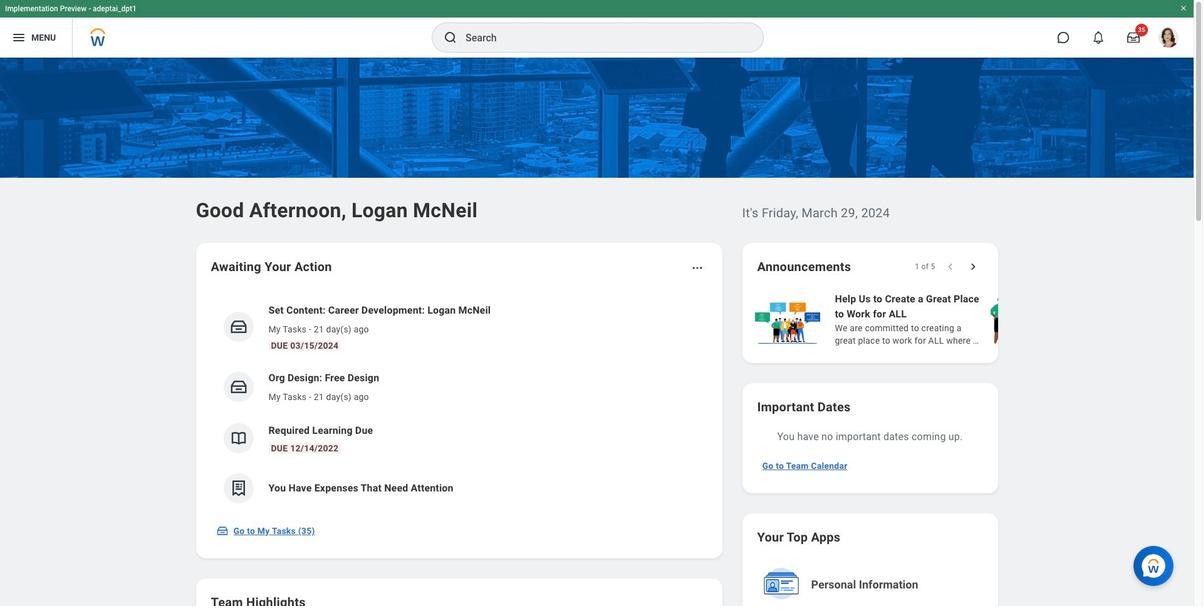 Task type: locate. For each thing, give the bounding box(es) containing it.
related actions image
[[691, 262, 704, 275]]

Search Workday  search field
[[466, 24, 738, 51]]

1 horizontal spatial list
[[753, 291, 1204, 349]]

banner
[[0, 0, 1194, 58]]

inbox image
[[229, 318, 248, 337], [229, 378, 248, 397], [216, 525, 229, 538]]

dashboard expenses image
[[229, 480, 248, 498]]

chevron left small image
[[944, 261, 957, 273]]

close environment banner image
[[1180, 4, 1188, 12]]

0 horizontal spatial list
[[211, 293, 707, 514]]

0 vertical spatial inbox image
[[229, 318, 248, 337]]

status
[[915, 262, 936, 272]]

list
[[753, 291, 1204, 349], [211, 293, 707, 514]]

justify image
[[11, 30, 26, 45]]

chevron right small image
[[967, 261, 980, 273]]

main content
[[0, 58, 1204, 607]]



Task type: describe. For each thing, give the bounding box(es) containing it.
notifications large image
[[1093, 31, 1105, 44]]

search image
[[443, 30, 458, 45]]

inbox large image
[[1128, 31, 1140, 44]]

profile logan mcneil image
[[1159, 28, 1179, 50]]

1 vertical spatial inbox image
[[229, 378, 248, 397]]

book open image
[[229, 429, 248, 448]]

2 vertical spatial inbox image
[[216, 525, 229, 538]]



Task type: vqa. For each thing, say whether or not it's contained in the screenshot.
inbox image to the top
yes



